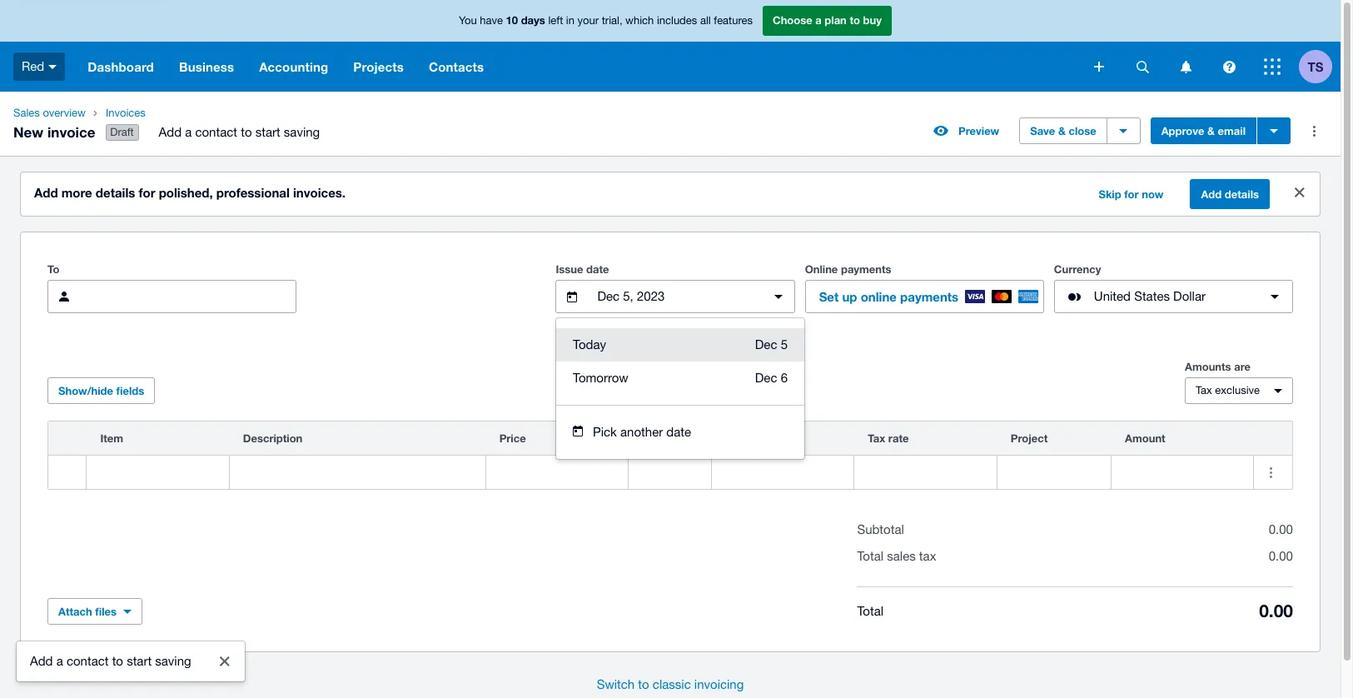 Task type: locate. For each thing, give the bounding box(es) containing it.
add inside status
[[30, 654, 53, 668]]

list box
[[556, 318, 805, 405]]

contacts
[[429, 59, 484, 74]]

0 vertical spatial date
[[586, 262, 609, 276]]

dec for dec 6
[[755, 371, 778, 385]]

banner containing ts
[[0, 0, 1341, 92]]

2 horizontal spatial a
[[816, 14, 822, 27]]

close
[[1069, 124, 1097, 138]]

a down attach
[[56, 654, 63, 668]]

To text field
[[87, 281, 296, 312]]

2 vertical spatial a
[[56, 654, 63, 668]]

red button
[[0, 42, 75, 92]]

1 vertical spatial dec
[[755, 371, 778, 385]]

1 vertical spatial add a contact to start saving
[[30, 654, 191, 668]]

to
[[47, 262, 60, 276]]

to down files
[[112, 654, 123, 668]]

0.00
[[1269, 522, 1294, 537], [1269, 549, 1294, 563], [1260, 601, 1294, 622]]

a left 'plan'
[[816, 14, 822, 27]]

1 horizontal spatial for
[[1125, 188, 1139, 201]]

payments up "online"
[[841, 262, 892, 276]]

business button
[[167, 42, 247, 92]]

1 vertical spatial total
[[857, 604, 884, 618]]

preview button
[[924, 118, 1010, 144]]

0 horizontal spatial payments
[[841, 262, 892, 276]]

fields
[[116, 384, 144, 397]]

red
[[22, 59, 44, 73]]

add a contact to start saving status
[[17, 641, 245, 681]]

10
[[506, 14, 518, 27]]

add down attach files popup button
[[30, 654, 53, 668]]

0 horizontal spatial svg image
[[1095, 62, 1105, 72]]

start inside status
[[127, 654, 152, 668]]

1 vertical spatial tax
[[868, 432, 886, 445]]

details right "more"
[[96, 185, 135, 200]]

in
[[566, 14, 575, 27]]

payments
[[841, 262, 892, 276], [901, 289, 959, 304]]

attach files
[[58, 605, 117, 618]]

a
[[816, 14, 822, 27], [185, 125, 192, 139], [56, 654, 63, 668]]

project
[[1011, 432, 1048, 445]]

1 & from the left
[[1059, 124, 1066, 138]]

2 dec from the top
[[755, 371, 778, 385]]

a inside status
[[56, 654, 63, 668]]

a inside banner
[[816, 14, 822, 27]]

1 horizontal spatial saving
[[284, 125, 320, 139]]

dec left 6
[[755, 371, 778, 385]]

1 horizontal spatial payments
[[901, 289, 959, 304]]

group
[[556, 318, 805, 459]]

svg image up email
[[1223, 60, 1236, 73]]

2 & from the left
[[1208, 124, 1215, 138]]

skip for now button
[[1089, 181, 1174, 208]]

add right "now"
[[1202, 188, 1222, 201]]

tax
[[1196, 384, 1213, 397], [868, 432, 886, 445]]

0 horizontal spatial saving
[[155, 654, 191, 668]]

banner
[[0, 0, 1341, 92]]

0 horizontal spatial start
[[127, 654, 152, 668]]

0 horizontal spatial for
[[139, 185, 155, 200]]

group containing today
[[556, 318, 805, 459]]

to down invoices link
[[241, 125, 252, 139]]

dashboard
[[88, 59, 154, 74]]

0 vertical spatial a
[[816, 14, 822, 27]]

tax inside invoice line item list element
[[868, 432, 886, 445]]

add inside button
[[1202, 188, 1222, 201]]

invoices link
[[99, 105, 333, 122]]

save
[[1031, 124, 1056, 138]]

svg image up "approve"
[[1181, 60, 1192, 73]]

details
[[96, 185, 135, 200], [1225, 188, 1259, 201]]

pick another date
[[593, 425, 691, 439]]

svg image
[[1264, 58, 1281, 75], [1137, 60, 1149, 73], [1095, 62, 1105, 72]]

dec left 5
[[755, 337, 778, 352]]

sales
[[13, 107, 40, 119]]

close image
[[1284, 176, 1317, 209]]

sales overview
[[13, 107, 86, 119]]

accounting button
[[247, 42, 341, 92]]

you have 10 days left in your trial, which includes all features
[[459, 14, 753, 27]]

for left "now"
[[1125, 188, 1139, 201]]

1 horizontal spatial date
[[667, 425, 691, 439]]

1 horizontal spatial a
[[185, 125, 192, 139]]

amounts
[[1185, 360, 1232, 373]]

0 vertical spatial 0.00
[[1269, 522, 1294, 537]]

date right another
[[667, 425, 691, 439]]

0 vertical spatial tax
[[1196, 384, 1213, 397]]

add more details for polished, professional invoices.
[[34, 185, 346, 200]]

0 horizontal spatial svg image
[[49, 65, 57, 69]]

pick another date button
[[556, 416, 805, 449]]

saving
[[284, 125, 320, 139], [155, 654, 191, 668]]

0 vertical spatial contact
[[195, 125, 237, 139]]

tax exclusive button
[[1185, 377, 1294, 404]]

0 horizontal spatial a
[[56, 654, 63, 668]]

tax inside the tax exclusive popup button
[[1196, 384, 1213, 397]]

2 horizontal spatial svg image
[[1264, 58, 1281, 75]]

0 horizontal spatial details
[[96, 185, 135, 200]]

0 horizontal spatial contact
[[67, 654, 109, 668]]

total down subtotal
[[857, 549, 884, 563]]

item
[[100, 432, 123, 445]]

contact inside status
[[67, 654, 109, 668]]

1 vertical spatial 0.00
[[1269, 549, 1294, 563]]

dec 5
[[755, 337, 788, 352]]

& left email
[[1208, 124, 1215, 138]]

&
[[1059, 124, 1066, 138], [1208, 124, 1215, 138]]

1 horizontal spatial tax
[[1196, 384, 1213, 397]]

sales overview link
[[7, 105, 92, 122]]

0 vertical spatial total
[[857, 549, 884, 563]]

to
[[850, 14, 860, 27], [241, 125, 252, 139], [112, 654, 123, 668], [638, 677, 649, 691]]

1 total from the top
[[857, 549, 884, 563]]

start down attach files popup button
[[127, 654, 152, 668]]

details left close icon at the top right of page
[[1225, 188, 1259, 201]]

& inside approve & email button
[[1208, 124, 1215, 138]]

contact
[[195, 125, 237, 139], [67, 654, 109, 668]]

to right switch at the bottom of the page
[[638, 677, 649, 691]]

0 horizontal spatial date
[[586, 262, 609, 276]]

switch
[[597, 677, 635, 691]]

files
[[95, 605, 117, 618]]

exclusive
[[1216, 384, 1260, 397]]

0 vertical spatial start
[[255, 125, 280, 139]]

5
[[781, 337, 788, 352]]

more line item options image
[[1255, 456, 1288, 489]]

attach
[[58, 605, 92, 618]]

skip
[[1099, 188, 1122, 201]]

1 horizontal spatial svg image
[[1181, 60, 1192, 73]]

total sales tax
[[857, 549, 937, 563]]

Price field
[[486, 457, 628, 488]]

for left polished, at top
[[139, 185, 155, 200]]

start down invoices link
[[255, 125, 280, 139]]

a down invoices link
[[185, 125, 192, 139]]

1 vertical spatial date
[[667, 425, 691, 439]]

add a contact to start saving down files
[[30, 654, 191, 668]]

states
[[1135, 289, 1170, 303]]

attach files button
[[47, 598, 142, 625]]

approve & email
[[1162, 124, 1246, 138]]

set
[[819, 289, 839, 304]]

another
[[621, 425, 663, 439]]

ts
[[1308, 59, 1324, 74]]

& right the save
[[1059, 124, 1066, 138]]

svg image right red
[[49, 65, 57, 69]]

united
[[1094, 289, 1131, 303]]

1 dec from the top
[[755, 337, 778, 352]]

1 vertical spatial payments
[[901, 289, 959, 304]]

& inside save & close "button"
[[1059, 124, 1066, 138]]

1 horizontal spatial svg image
[[1137, 60, 1149, 73]]

None field
[[87, 456, 229, 489]]

0 horizontal spatial tax
[[868, 432, 886, 445]]

includes
[[657, 14, 697, 27]]

0 vertical spatial dec
[[755, 337, 778, 352]]

1 vertical spatial contact
[[67, 654, 109, 668]]

total
[[857, 549, 884, 563], [857, 604, 884, 618]]

saving up 'invoices.'
[[284, 125, 320, 139]]

& for email
[[1208, 124, 1215, 138]]

show/hide fields button
[[47, 377, 155, 404]]

1 vertical spatial a
[[185, 125, 192, 139]]

1 vertical spatial start
[[127, 654, 152, 668]]

invoices.
[[293, 185, 346, 200]]

2 total from the top
[[857, 604, 884, 618]]

list box containing today
[[556, 318, 805, 405]]

invoicing
[[695, 677, 744, 691]]

tax down the amounts
[[1196, 384, 1213, 397]]

tax left rate at the bottom right of page
[[868, 432, 886, 445]]

features
[[714, 14, 753, 27]]

sales
[[887, 549, 916, 563]]

contact down invoices link
[[195, 125, 237, 139]]

are
[[1235, 360, 1251, 373]]

subtotal
[[857, 522, 904, 537]]

add
[[159, 125, 182, 139], [34, 185, 58, 200], [1202, 188, 1222, 201], [30, 654, 53, 668]]

contact down attach files
[[67, 654, 109, 668]]

more invoice options image
[[1298, 114, 1331, 148]]

contacts button
[[416, 42, 497, 92]]

united states dollar
[[1094, 289, 1206, 303]]

add a contact to start saving
[[159, 125, 320, 139], [30, 654, 191, 668]]

approve & email button
[[1151, 118, 1257, 144]]

1 horizontal spatial details
[[1225, 188, 1259, 201]]

switch to classic invoicing button
[[584, 668, 757, 698]]

0 horizontal spatial &
[[1059, 124, 1066, 138]]

total down total sales tax
[[857, 604, 884, 618]]

saving left close image
[[155, 654, 191, 668]]

payments right "online"
[[901, 289, 959, 304]]

details inside the add details button
[[1225, 188, 1259, 201]]

add a contact to start saving down invoices link
[[159, 125, 320, 139]]

add left "more"
[[34, 185, 58, 200]]

classic
[[653, 677, 691, 691]]

date right issue
[[586, 262, 609, 276]]

1 horizontal spatial &
[[1208, 124, 1215, 138]]

svg image
[[1181, 60, 1192, 73], [1223, 60, 1236, 73], [49, 65, 57, 69]]

1 vertical spatial saving
[[155, 654, 191, 668]]



Task type: describe. For each thing, give the bounding box(es) containing it.
show/hide fields
[[58, 384, 144, 397]]

add details button
[[1191, 179, 1270, 209]]

have
[[480, 14, 503, 27]]

set up online payments
[[819, 289, 959, 304]]

disc.
[[642, 432, 668, 445]]

tax
[[919, 549, 937, 563]]

united states dollar button
[[1054, 280, 1294, 313]]

price
[[499, 432, 526, 445]]

projects
[[353, 59, 404, 74]]

payments inside popup button
[[901, 289, 959, 304]]

which
[[626, 14, 654, 27]]

show/hide
[[58, 384, 113, 397]]

projects button
[[341, 42, 416, 92]]

your
[[578, 14, 599, 27]]

set up online payments button
[[805, 280, 1044, 313]]

new invoice
[[13, 123, 95, 140]]

invoice line item list element
[[47, 421, 1294, 490]]

to left buy
[[850, 14, 860, 27]]

2 vertical spatial 0.00
[[1260, 601, 1294, 622]]

close image
[[208, 645, 241, 678]]

Issue date text field
[[596, 281, 755, 312]]

now
[[1142, 188, 1164, 201]]

0.00 for total sales tax
[[1269, 549, 1294, 563]]

Amount field
[[1112, 457, 1254, 488]]

contact element
[[47, 280, 297, 313]]

dec 6
[[755, 371, 788, 385]]

left
[[548, 14, 563, 27]]

online
[[805, 262, 838, 276]]

0 vertical spatial add a contact to start saving
[[159, 125, 320, 139]]

approve
[[1162, 124, 1205, 138]]

tax for tax rate
[[868, 432, 886, 445]]

0 vertical spatial payments
[[841, 262, 892, 276]]

accounting
[[259, 59, 328, 74]]

skip for now
[[1099, 188, 1164, 201]]

add details
[[1202, 188, 1259, 201]]

today
[[573, 337, 606, 352]]

add right 'draft'
[[159, 125, 182, 139]]

date inside button
[[667, 425, 691, 439]]

ts button
[[1299, 42, 1341, 92]]

issue
[[556, 262, 583, 276]]

up
[[842, 289, 858, 304]]

dec for dec 5
[[755, 337, 778, 352]]

tax for tax exclusive
[[1196, 384, 1213, 397]]

add more details for polished, professional invoices. status
[[21, 173, 1320, 216]]

all
[[700, 14, 711, 27]]

amounts are
[[1185, 360, 1251, 373]]

dashboard link
[[75, 42, 167, 92]]

1 horizontal spatial contact
[[195, 125, 237, 139]]

choose
[[773, 14, 813, 27]]

business
[[179, 59, 234, 74]]

& for close
[[1059, 124, 1066, 138]]

2 horizontal spatial svg image
[[1223, 60, 1236, 73]]

more
[[61, 185, 92, 200]]

save & close
[[1031, 124, 1097, 138]]

new
[[13, 123, 43, 140]]

overview
[[43, 107, 86, 119]]

polished,
[[159, 185, 213, 200]]

you
[[459, 14, 477, 27]]

dollar
[[1174, 289, 1206, 303]]

tax exclusive
[[1196, 384, 1260, 397]]

more date options image
[[762, 280, 795, 313]]

plan
[[825, 14, 847, 27]]

more line item options element
[[1255, 422, 1293, 455]]

amount
[[1125, 432, 1166, 445]]

online payments
[[805, 262, 892, 276]]

for inside button
[[1125, 188, 1139, 201]]

Description text field
[[230, 457, 485, 488]]

draft
[[110, 126, 134, 138]]

total for total
[[857, 604, 884, 618]]

issue date
[[556, 262, 609, 276]]

Inventory item text field
[[87, 457, 229, 488]]

1 horizontal spatial start
[[255, 125, 280, 139]]

trial,
[[602, 14, 623, 27]]

0 vertical spatial saving
[[284, 125, 320, 139]]

email
[[1218, 124, 1246, 138]]

pick
[[593, 425, 617, 439]]

tax rate
[[868, 432, 909, 445]]

add a contact to start saving inside status
[[30, 654, 191, 668]]

invoices
[[106, 107, 146, 119]]

online
[[861, 289, 897, 304]]

description
[[243, 432, 303, 445]]

saving inside status
[[155, 654, 191, 668]]

total for total sales tax
[[857, 549, 884, 563]]

preview
[[959, 124, 1000, 138]]

to inside status
[[112, 654, 123, 668]]

to inside 'button'
[[638, 677, 649, 691]]

switch to classic invoicing
[[597, 677, 744, 691]]

svg image inside 'red' "popup button"
[[49, 65, 57, 69]]

6
[[781, 371, 788, 385]]

currency
[[1054, 262, 1102, 276]]

0.00 for subtotal
[[1269, 522, 1294, 537]]



Task type: vqa. For each thing, say whether or not it's contained in the screenshot.
Price FIELD at left bottom
yes



